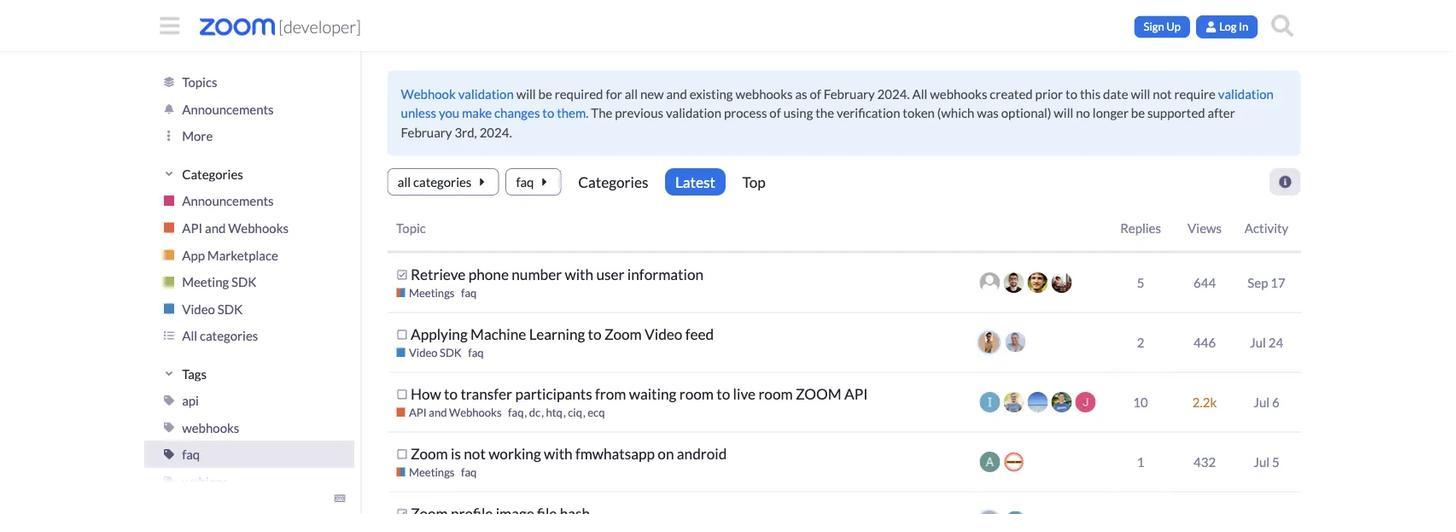 Task type: locate. For each thing, give the bounding box(es) containing it.
2 vertical spatial jul
[[1254, 454, 1270, 470]]

1 horizontal spatial and
[[429, 406, 447, 419]]

0 horizontal spatial 2024.
[[480, 124, 512, 140]]

1 vertical spatial this topic has a solution image
[[397, 509, 408, 514]]

working
[[489, 445, 541, 463]]

2 vertical spatial and
[[429, 406, 447, 419]]

0 horizontal spatial all
[[182, 328, 197, 343]]

this topic has no solution image left applying
[[397, 329, 408, 340]]

activity button
[[1237, 205, 1301, 252]]

video left feed
[[645, 326, 683, 343]]

0 horizontal spatial 5
[[1137, 275, 1145, 290]]

phone
[[469, 266, 509, 283]]

with
[[565, 266, 594, 283], [544, 445, 573, 463]]

log
[[1220, 20, 1237, 33]]

1
[[1137, 454, 1145, 470]]

video sdk link down applying
[[397, 345, 462, 360]]

2 announcements from the top
[[182, 193, 273, 209]]

0 vertical spatial all
[[913, 86, 928, 101]]

webhooks
[[228, 220, 288, 236], [449, 406, 502, 419]]

this topic has no solution image for applying
[[397, 329, 408, 340]]

tag image left "webinar"
[[163, 476, 174, 486]]

jul 24 link
[[1246, 322, 1288, 363]]

1 horizontal spatial zoom
[[605, 326, 642, 343]]

this topic has a solution image
[[397, 269, 408, 280], [397, 509, 408, 514]]

top link
[[732, 168, 776, 196]]

tags button
[[160, 365, 339, 382]]

ecq link
[[588, 405, 605, 420]]

video down meeting
[[182, 301, 215, 316]]

faq link
[[461, 285, 477, 301], [468, 345, 484, 360], [508, 405, 529, 420], [144, 441, 355, 468], [461, 464, 477, 480]]

1 vertical spatial video
[[645, 326, 683, 343]]

will
[[516, 86, 536, 101], [1131, 86, 1151, 101], [1054, 105, 1074, 120]]

jul left 24
[[1250, 335, 1267, 350]]

this topic has no solution image
[[397, 329, 408, 340], [397, 389, 408, 400], [397, 449, 408, 460]]

more button
[[144, 122, 355, 149]]

meetings link for retrieve
[[397, 285, 455, 301]]

2024. inside the previous validation    process of using the verification token (which was optional) will no longer be supported after february 3rd, 2024.
[[480, 124, 512, 140]]

all categories
[[182, 328, 258, 343]]

this topic has no solution image left is
[[397, 449, 408, 460]]

tag image down tag image
[[163, 449, 174, 460]]

was
[[977, 105, 999, 120]]

3 this topic has no solution image from the top
[[397, 449, 408, 460]]

0 horizontal spatial video
[[182, 301, 215, 316]]

0 horizontal spatial february
[[401, 124, 452, 140]]

jul
[[1250, 335, 1267, 350], [1254, 394, 1270, 410], [1254, 454, 1270, 470]]

dc link
[[529, 405, 546, 420]]

validation down existing
[[666, 105, 722, 120]]

zoom developer forum image
[[200, 18, 275, 35]]

1 horizontal spatial 5
[[1273, 454, 1280, 470]]

john - frequent poster image
[[1028, 392, 1049, 413]]

1 horizontal spatial all
[[625, 86, 638, 101]]

categories down the more
[[182, 166, 243, 182]]

5 down the 6 at the bottom right
[[1273, 454, 1280, 470]]

0 vertical spatial tag image
[[163, 395, 174, 406]]

0 vertical spatial api
[[182, 220, 202, 236]]

categories down 'video sdk'
[[199, 328, 258, 343]]

webhooks down transfer
[[449, 406, 502, 419]]

all inside all categories link
[[182, 328, 197, 343]]

1 vertical spatial and
[[205, 220, 225, 236]]

api right zoom
[[845, 385, 868, 403]]

ana - original poster image
[[980, 452, 1001, 473]]

all categories link
[[144, 322, 355, 349]]

announcements link down topics
[[144, 95, 355, 122]]

faq left dc
[[508, 406, 524, 419]]

angle down image for tags
[[163, 368, 174, 379]]

sdk down applying
[[440, 346, 462, 359]]

angle down image inside tags dropdown button
[[163, 368, 174, 379]]

meetings link down 'retrieve'
[[397, 285, 455, 301]]

no
[[1076, 105, 1091, 120]]

this topic has no solution image left how
[[397, 389, 408, 400]]

1 vertical spatial categories
[[199, 328, 258, 343]]

make
[[462, 105, 492, 120]]

2 tag image from the top
[[163, 449, 174, 460]]

0 vertical spatial announcements link
[[144, 95, 355, 122]]

sandupa - original poster, most recent poster image
[[978, 331, 1001, 353]]

1 vertical spatial api
[[845, 385, 868, 403]]

will inside the previous validation    process of using the verification token (which was optional) will no longer be supported after february 3rd, 2024.
[[1054, 105, 1074, 120]]

not right is
[[464, 445, 486, 463]]

10 button
[[1129, 383, 1153, 421]]

categories down 3rd, on the left top
[[413, 174, 472, 189]]

sdk for video sdk faq
[[440, 346, 462, 359]]

0 vertical spatial zoom
[[605, 326, 642, 343]]

1 room from the left
[[680, 385, 714, 403]]

tag image left api
[[163, 395, 174, 406]]

video for video sdk faq
[[409, 346, 438, 359]]

1 horizontal spatial video sdk link
[[397, 345, 462, 360]]

2 vertical spatial video
[[409, 346, 438, 359]]

with left the user
[[565, 266, 594, 283]]

categories down the
[[578, 173, 649, 190]]

app marketplace
[[182, 247, 278, 262]]

tag image
[[163, 395, 174, 406], [163, 449, 174, 460], [163, 476, 174, 486]]

0 horizontal spatial of
[[770, 105, 781, 120]]

1 horizontal spatial api
[[409, 406, 427, 419]]

0 vertical spatial meetings faq
[[409, 286, 477, 300]]

0 horizontal spatial be
[[539, 86, 552, 101]]

1 horizontal spatial of
[[810, 86, 822, 101]]

2 horizontal spatial and
[[667, 86, 687, 101]]

will left no
[[1054, 105, 1074, 120]]

not up supported
[[1153, 86, 1172, 101]]

of inside the previous validation    process of using the verification token (which was optional) will no longer be supported after february 3rd, 2024.
[[770, 105, 781, 120]]

5
[[1137, 275, 1145, 290], [1273, 454, 1280, 470]]

for
[[606, 86, 623, 101]]

0 vertical spatial 2024.
[[878, 86, 910, 101]]

waiting
[[629, 385, 677, 403]]

and up "app marketplace"
[[205, 220, 225, 236]]

posters element
[[976, 205, 1109, 252]]

all categories
[[398, 174, 472, 189]]

1 horizontal spatial will
[[1054, 105, 1074, 120]]

token
[[903, 105, 935, 120]]

main content
[[144, 51, 1310, 514]]

sdk for video sdk
[[217, 301, 242, 316]]

validation up make
[[458, 86, 514, 101]]

to inside validation unless you make changes to them.
[[543, 105, 555, 120]]

1 vertical spatial announcements link
[[144, 187, 355, 214]]

2024.
[[878, 86, 910, 101], [480, 124, 512, 140]]

1 angle down image from the top
[[163, 168, 174, 180]]

0 vertical spatial not
[[1153, 86, 1172, 101]]

jose enrique - original poster image
[[980, 392, 1001, 413]]

1 vertical spatial february
[[401, 124, 452, 140]]

room right live in the right of the page
[[759, 385, 793, 403]]

meetings
[[409, 286, 455, 300], [409, 465, 455, 479]]

ciq link
[[568, 405, 588, 420]]

5 inside 5 button
[[1137, 275, 1145, 290]]

2024. up verification
[[878, 86, 910, 101]]

all up topic
[[398, 174, 411, 189]]

categories
[[182, 166, 243, 182], [578, 173, 649, 190]]

webhooks down api
[[182, 420, 239, 435]]

1 vertical spatial sdk
[[217, 301, 242, 316]]

categories button
[[160, 165, 339, 183]]

0 vertical spatial this topic has a solution image
[[397, 269, 408, 280]]

1 vertical spatial announcements
[[182, 193, 273, 209]]

2 this topic has no solution image from the top
[[397, 389, 408, 400]]

0 vertical spatial meetings link
[[397, 285, 455, 301]]

sep 17 link
[[1244, 262, 1290, 303]]

2 meetings link from the top
[[397, 464, 455, 480]]

1 this topic has no solution image from the top
[[397, 329, 408, 340]]

sdk for meeting sdk
[[231, 274, 256, 289]]

faq link down api and webhooks faq dc htq ciq ecq
[[461, 464, 477, 480]]

api down how
[[409, 406, 427, 419]]

tags list
[[508, 405, 605, 420]]

1 tag image from the top
[[163, 395, 174, 406]]

faq link down machine
[[468, 345, 484, 360]]

all right list image
[[182, 328, 197, 343]]

0 horizontal spatial all
[[398, 174, 411, 189]]

and for api and webhooks faq dc htq ciq ecq
[[429, 406, 447, 419]]

0 horizontal spatial not
[[464, 445, 486, 463]]

2 meetings from the top
[[409, 465, 455, 479]]

activity
[[1245, 220, 1289, 236]]

1 meetings from the top
[[409, 286, 455, 300]]

zoom up from
[[605, 326, 642, 343]]

process
[[724, 105, 767, 120]]

search image
[[1268, 14, 1298, 37]]

announcements down topics link
[[182, 101, 273, 117]]

video sdk link
[[144, 295, 355, 322], [397, 345, 462, 360]]

0 vertical spatial this topic has no solution image
[[397, 329, 408, 340]]

api and webhooks faq dc htq ciq ecq
[[409, 406, 605, 419]]

1 vertical spatial meetings link
[[397, 464, 455, 480]]

room right waiting
[[680, 385, 714, 403]]

navigation containing sign up
[[1135, 7, 1301, 44]]

webhooks for api and webhooks faq dc htq ciq ecq
[[449, 406, 502, 419]]

categories for all categories
[[199, 328, 258, 343]]

0 vertical spatial video
[[182, 301, 215, 316]]

1 vertical spatial 5
[[1273, 454, 1280, 470]]

meetings link down is
[[397, 464, 455, 480]]

and for api and webhooks
[[205, 220, 225, 236]]

tag image
[[163, 422, 174, 433]]

video sdk link up all categories on the left bottom of the page
[[144, 295, 355, 322]]

max m. - frequent poster image
[[1052, 392, 1072, 413]]

february up verification
[[824, 86, 875, 101]]

1 vertical spatial meetings
[[409, 465, 455, 479]]

sdk up all categories on the left bottom of the page
[[217, 301, 242, 316]]

meeting sdk
[[182, 274, 256, 289]]

1 horizontal spatial be
[[1132, 105, 1146, 120]]

api and webhooks link
[[144, 214, 355, 241], [397, 405, 502, 420]]

0 horizontal spatial categories
[[182, 166, 243, 182]]

api and webhooks link up the marketplace
[[144, 214, 355, 241]]

replies
[[1121, 220, 1162, 236]]

2 horizontal spatial validation
[[1219, 86, 1274, 101]]

3 tag image from the top
[[163, 476, 174, 486]]

webhooks up app marketplace link
[[228, 220, 288, 236]]

sdk down the marketplace
[[231, 274, 256, 289]]

and right new
[[667, 86, 687, 101]]

faq up "webinar"
[[182, 447, 200, 462]]

0 vertical spatial sdk
[[231, 274, 256, 289]]

0 horizontal spatial api
[[182, 220, 202, 236]]

zoom
[[605, 326, 642, 343], [411, 445, 448, 463]]

with down htq link
[[544, 445, 573, 463]]

0 horizontal spatial and
[[205, 220, 225, 236]]

1 announcements from the top
[[182, 101, 273, 117]]

faq link up "webinar"
[[144, 441, 355, 468]]

all up token
[[913, 86, 928, 101]]

meetings link
[[397, 285, 455, 301], [397, 464, 455, 480]]

0 horizontal spatial api and webhooks link
[[144, 214, 355, 241]]

0 vertical spatial announcements
[[182, 101, 273, 117]]

views button
[[1173, 205, 1237, 252]]

validation
[[458, 86, 514, 101], [1219, 86, 1274, 101], [666, 105, 722, 120]]

navigation
[[1135, 7, 1301, 44]]

1 vertical spatial video sdk link
[[397, 345, 462, 360]]

0 horizontal spatial webhooks
[[228, 220, 288, 236]]

2 vertical spatial tag image
[[163, 476, 174, 486]]

all
[[625, 86, 638, 101], [398, 174, 411, 189]]

feed
[[686, 326, 714, 343]]

angle down image down ellipsis v image
[[163, 168, 174, 180]]

1 vertical spatial 2024.
[[480, 124, 512, 140]]

1 vertical spatial angle down image
[[163, 368, 174, 379]]

1 horizontal spatial not
[[1153, 86, 1172, 101]]

1 horizontal spatial webhooks
[[449, 406, 502, 419]]

meetings down is
[[409, 465, 455, 479]]

gianni - frequent poster image
[[1006, 332, 1026, 352]]

tag image inside api link
[[163, 395, 174, 406]]

angle down image inside categories dropdown button
[[163, 168, 174, 180]]

meetings faq down is
[[409, 465, 477, 479]]

to left them.
[[543, 105, 555, 120]]

video
[[182, 301, 215, 316], [645, 326, 683, 343], [409, 346, 438, 359]]

0 vertical spatial categories
[[413, 174, 472, 189]]

and down how
[[429, 406, 447, 419]]

2 vertical spatial this topic has no solution image
[[397, 449, 408, 460]]

meetings down 'retrieve'
[[409, 286, 455, 300]]

jul left the 6 at the bottom right
[[1254, 394, 1270, 410]]

1 meetings faq from the top
[[409, 286, 477, 300]]

validation up after
[[1219, 86, 1274, 101]]

1 horizontal spatial video
[[409, 346, 438, 359]]

announcements
[[182, 101, 273, 117], [182, 193, 273, 209]]

webhooks up "(which"
[[930, 86, 988, 101]]

2024. down make
[[480, 124, 512, 140]]

meetings faq down 'retrieve'
[[409, 286, 477, 300]]

0 vertical spatial all
[[625, 86, 638, 101]]

brandon - frequent poster, accepted answer image
[[1004, 273, 1025, 293]]

learning
[[529, 326, 585, 343]]

zoom is not working with fmwhatsapp on android link
[[411, 432, 727, 475]]

1 vertical spatial be
[[1132, 105, 1146, 120]]

verification
[[837, 105, 901, 120]]

2 room from the left
[[759, 385, 793, 403]]

2 this topic has a solution image from the top
[[397, 509, 408, 514]]

views
[[1188, 220, 1222, 236]]

1 this topic has a solution image from the top
[[397, 269, 408, 280]]

retrieve phone number with user information link
[[411, 253, 704, 296]]

how to transfer participants from waiting room to live room zoom api
[[411, 385, 868, 403]]

faq link down phone
[[461, 285, 477, 301]]

be left required
[[539, 86, 552, 101]]

dc
[[529, 406, 541, 419]]

categories
[[413, 174, 472, 189], [199, 328, 258, 343]]

angle down image for categories
[[163, 168, 174, 180]]

0 vertical spatial 5
[[1137, 275, 1145, 290]]

faq
[[516, 174, 534, 189], [461, 286, 477, 300], [468, 346, 484, 359], [508, 406, 524, 419], [182, 447, 200, 462], [461, 465, 477, 479]]

from
[[595, 385, 626, 403]]

tag image for webinar
[[163, 476, 174, 486]]

jul right 432
[[1254, 454, 1270, 470]]

1 horizontal spatial validation
[[666, 105, 722, 120]]

optional)
[[1002, 105, 1052, 120]]

will up "changes"
[[516, 86, 536, 101]]

to
[[1066, 86, 1078, 101], [543, 105, 555, 120], [588, 326, 602, 343], [444, 385, 458, 403], [717, 385, 731, 403]]

all right for
[[625, 86, 638, 101]]

2 vertical spatial sdk
[[440, 346, 462, 359]]

1 vertical spatial this topic has no solution image
[[397, 389, 408, 400]]

transfer
[[461, 385, 513, 403]]

1 vertical spatial of
[[770, 105, 781, 120]]

2 meetings faq from the top
[[409, 465, 477, 479]]

api and webhooks link down how
[[397, 405, 502, 420]]

meetings for retrieve
[[409, 286, 455, 300]]

video down applying
[[409, 346, 438, 359]]

1 meetings link from the top
[[397, 285, 455, 301]]

app marketplace link
[[144, 241, 355, 268]]

applying machine learning to zoom video feed link
[[411, 313, 714, 356]]

meetings for zoom
[[409, 465, 455, 479]]

retrieve phone number with user information
[[411, 266, 704, 283]]

1 vertical spatial jul
[[1254, 394, 1270, 410]]

angle down image left tags
[[163, 368, 174, 379]]

of left the using
[[770, 105, 781, 120]]

0 vertical spatial meetings
[[409, 286, 455, 300]]

loker212 - most recent poster image
[[1004, 452, 1025, 473]]

1 vertical spatial not
[[464, 445, 486, 463]]

api up app
[[182, 220, 202, 236]]

february down unless
[[401, 124, 452, 140]]

angle down image
[[163, 168, 174, 180], [163, 368, 174, 379]]

1 vertical spatial api and webhooks link
[[397, 405, 502, 420]]

list image
[[163, 330, 174, 341]]

webhooks
[[736, 86, 793, 101], [930, 86, 988, 101], [182, 420, 239, 435]]

1 horizontal spatial api and webhooks link
[[397, 405, 502, 420]]

0 vertical spatial angle down image
[[163, 168, 174, 180]]

announcements link down categories dropdown button
[[144, 187, 355, 214]]

of right as on the right top
[[810, 86, 822, 101]]

the
[[591, 105, 613, 120]]

0 horizontal spatial categories
[[199, 328, 258, 343]]

jul for android
[[1254, 454, 1270, 470]]

5 down replies button
[[1137, 275, 1145, 290]]

new
[[641, 86, 664, 101]]

info image
[[1279, 176, 1292, 188]]

announcements link
[[144, 95, 355, 122], [144, 187, 355, 214]]

2 angle down image from the top
[[163, 368, 174, 379]]

0 vertical spatial and
[[667, 86, 687, 101]]

1 horizontal spatial room
[[759, 385, 793, 403]]

1 vertical spatial tag image
[[163, 449, 174, 460]]

zoom left is
[[411, 445, 448, 463]]

zoom
[[796, 385, 842, 403]]

topics
[[182, 74, 217, 90]]

keyboard shortcuts image
[[334, 493, 346, 504]]

1 horizontal spatial categories
[[413, 174, 472, 189]]

0 vertical spatial of
[[810, 86, 822, 101]]

0 vertical spatial webhooks
[[228, 220, 288, 236]]

api
[[182, 220, 202, 236], [845, 385, 868, 403], [409, 406, 427, 419]]

video for video sdk
[[182, 301, 215, 316]]

to right how
[[444, 385, 458, 403]]

announcements up api and webhooks
[[182, 193, 273, 209]]

tag image inside webinar link
[[163, 476, 174, 486]]

moona - most recent poster image
[[1052, 273, 1072, 293]]

0 horizontal spatial room
[[680, 385, 714, 403]]

be right longer
[[1132, 105, 1146, 120]]

webhooks up process
[[736, 86, 793, 101]]

meeting sdk link
[[144, 268, 355, 295]]

will right date
[[1131, 86, 1151, 101]]

meetings faq
[[409, 286, 477, 300], [409, 465, 477, 479]]

1 horizontal spatial all
[[913, 86, 928, 101]]



Task type: vqa. For each thing, say whether or not it's contained in the screenshot.
the bottom Dec
no



Task type: describe. For each thing, give the bounding box(es) containing it.
644
[[1194, 275, 1216, 290]]

0 horizontal spatial validation
[[458, 86, 514, 101]]

be inside the previous validation    process of using the verification token (which was optional) will no longer be supported after february 3rd, 2024.
[[1132, 105, 1146, 120]]

0 horizontal spatial will
[[516, 86, 536, 101]]

webhooks for api and webhooks
[[228, 220, 288, 236]]

user
[[597, 266, 625, 283]]

previous
[[615, 105, 664, 120]]

faq down phone
[[461, 286, 477, 300]]

api link
[[144, 387, 355, 414]]

sign up
[[1144, 20, 1181, 33]]

2 horizontal spatial api
[[845, 385, 868, 403]]

sep
[[1248, 275, 1269, 290]]

jeremy - original poster image
[[980, 273, 1001, 293]]

unless
[[401, 105, 436, 120]]

meeting
[[182, 274, 229, 289]]

faq down "changes"
[[516, 174, 534, 189]]

changes
[[495, 105, 540, 120]]

applying
[[411, 326, 468, 343]]

to right learning
[[588, 326, 602, 343]]

applying machine learning to zoom video feed
[[411, 326, 714, 343]]

this topic has no solution image for zoom
[[397, 449, 408, 460]]

0 vertical spatial jul
[[1250, 335, 1267, 350]]

1 horizontal spatial categories
[[578, 173, 649, 190]]

2 horizontal spatial will
[[1131, 86, 1151, 101]]

longer
[[1093, 105, 1129, 120]]

webinar link
[[144, 468, 355, 495]]

as
[[796, 86, 808, 101]]

up
[[1167, 20, 1181, 33]]

created
[[990, 86, 1033, 101]]

24
[[1269, 335, 1284, 350]]

faq link for phone
[[461, 285, 477, 301]]

tommy gaessler - frequent poster image
[[1004, 392, 1025, 413]]

sep 17
[[1248, 275, 1286, 290]]

faq link left htq
[[508, 405, 529, 420]]

446
[[1194, 335, 1216, 350]]

latest link
[[665, 168, 726, 196]]

1 announcements link from the top
[[144, 95, 355, 122]]

orion - frequent poster image
[[1028, 273, 1049, 293]]

10
[[1134, 394, 1149, 410]]

1 horizontal spatial webhooks
[[736, 86, 793, 101]]

validation inside the previous validation    process of using the verification token (which was optional) will no longer be supported after february 3rd, 2024.
[[666, 105, 722, 120]]

topics link
[[144, 69, 355, 95]]

this
[[1080, 86, 1101, 101]]

after
[[1208, 105, 1236, 120]]

replies button
[[1109, 205, 1173, 252]]

faq down machine
[[468, 346, 484, 359]]

2 announcements link from the top
[[144, 187, 355, 214]]

faq link for machine
[[468, 345, 484, 360]]

user image
[[1206, 21, 1217, 32]]

date
[[1104, 86, 1129, 101]]

5 button
[[1133, 263, 1149, 302]]

5 inside jul 5 link
[[1273, 454, 1280, 470]]

live
[[733, 385, 756, 403]]

how to transfer participants from waiting room to live room zoom api link
[[411, 373, 868, 416]]

to left live in the right of the page
[[717, 385, 731, 403]]

bell image
[[163, 104, 174, 114]]

2 horizontal spatial video
[[645, 326, 683, 343]]

validation unless you make changes to them.
[[401, 86, 1274, 120]]

supported
[[1148, 105, 1206, 120]]

jul for to
[[1254, 394, 1270, 410]]

on
[[658, 445, 674, 463]]

using
[[784, 105, 813, 120]]

validation unless you make changes to them. link
[[401, 86, 1274, 120]]

meetings link for zoom
[[397, 464, 455, 480]]

categories inside dropdown button
[[182, 166, 243, 182]]

tag image for faq
[[163, 449, 174, 460]]

the previous validation    process of using the verification token (which was optional) will no longer be supported after february 3rd, 2024.
[[401, 105, 1236, 140]]

top
[[743, 173, 766, 190]]

1 horizontal spatial 2024.
[[878, 86, 910, 101]]

ciq
[[568, 406, 582, 419]]

2 button
[[1133, 323, 1149, 362]]

video sdk faq
[[409, 346, 484, 359]]

432
[[1194, 454, 1216, 470]]

you
[[439, 105, 460, 120]]

2 horizontal spatial webhooks
[[930, 86, 988, 101]]

jonathan - most recent poster image
[[1076, 392, 1096, 413]]

to left the this
[[1066, 86, 1078, 101]]

categories for all categories
[[413, 174, 472, 189]]

meetings faq for retrieve
[[409, 286, 477, 300]]

latest
[[676, 173, 716, 190]]

tag image for api
[[163, 395, 174, 406]]

sign up button
[[1135, 16, 1191, 38]]

layer group image
[[163, 77, 174, 87]]

topic
[[396, 220, 426, 236]]

api and webhooks
[[182, 220, 288, 236]]

api for api and webhooks
[[182, 220, 202, 236]]

fmwhatsapp
[[576, 445, 655, 463]]

this topic has no solution image for how
[[397, 389, 408, 400]]

validation inside validation unless you make changes to them.
[[1219, 86, 1274, 101]]

3rd,
[[455, 124, 477, 140]]

in
[[1239, 20, 1249, 33]]

require
[[1175, 86, 1216, 101]]

0 horizontal spatial video sdk link
[[144, 295, 355, 322]]

0 vertical spatial with
[[565, 266, 594, 283]]

video sdk
[[182, 301, 242, 316]]

number
[[512, 266, 562, 283]]

1 vertical spatial with
[[544, 445, 573, 463]]

announcements for first announcements link from the bottom
[[182, 193, 273, 209]]

more
[[182, 128, 212, 143]]

webinar
[[182, 474, 227, 489]]

ellipsis v image
[[160, 130, 177, 141]]

ecq
[[588, 406, 605, 419]]

1 horizontal spatial february
[[824, 86, 875, 101]]

meetings faq for zoom
[[409, 465, 477, 479]]

faq down api and webhooks faq dc htq ciq ecq
[[461, 465, 477, 479]]

hide sidebar image
[[155, 14, 184, 37]]

existing
[[690, 86, 733, 101]]

2.2k
[[1193, 394, 1217, 410]]

log in
[[1220, 20, 1249, 33]]

announcements for 1st announcements link from the top of the page
[[182, 101, 273, 117]]

jul 6
[[1254, 394, 1280, 410]]

1 vertical spatial zoom
[[411, 445, 448, 463]]

webhook validation will be required for all new and existing webhooks    as of february 2024. all webhooks created prior to this date will not require
[[401, 86, 1219, 101]]

february inside the previous validation    process of using the verification token (which was optional) will no longer be supported after february 3rd, 2024.
[[401, 124, 452, 140]]

jul 6 link
[[1250, 382, 1284, 423]]

htq
[[546, 406, 563, 419]]

participants
[[515, 385, 592, 403]]

0 vertical spatial be
[[539, 86, 552, 101]]

main content containing categories
[[144, 51, 1310, 514]]

sign
[[1144, 20, 1165, 33]]

1 vertical spatial all
[[398, 174, 411, 189]]

them.
[[557, 105, 589, 120]]

retrieve
[[411, 266, 466, 283]]

jul 5
[[1254, 454, 1280, 470]]

information
[[628, 266, 704, 283]]

log in button
[[1197, 15, 1258, 38]]

webhook
[[401, 86, 456, 101]]

android
[[677, 445, 727, 463]]

htq link
[[546, 405, 568, 420]]

faq link for is
[[461, 464, 477, 480]]

0 horizontal spatial webhooks
[[182, 420, 239, 435]]

1 button
[[1133, 443, 1149, 481]]

api for api and webhooks faq dc htq ciq ecq
[[409, 406, 427, 419]]



